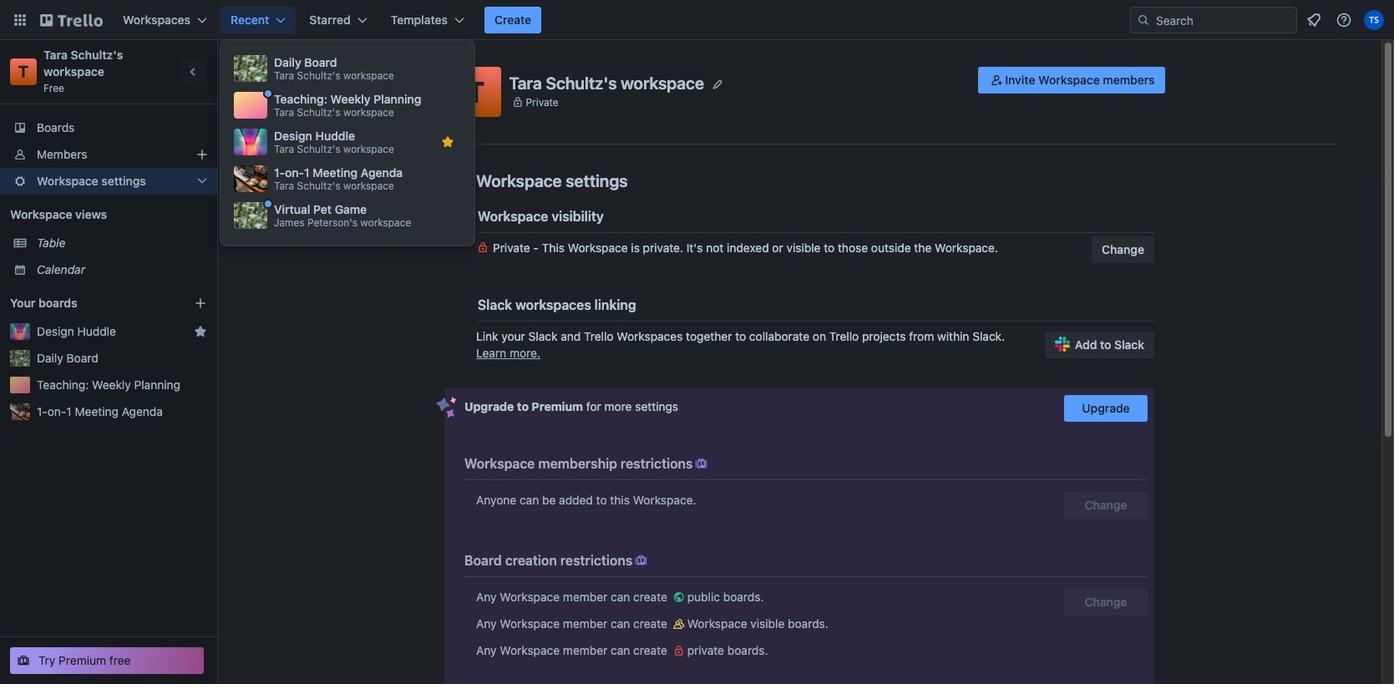 Task type: locate. For each thing, give the bounding box(es) containing it.
teaching: for teaching: weekly planning tara schultz's workspace
[[274, 92, 327, 106]]

trello right the and
[[584, 329, 614, 343]]

create for public boards.
[[633, 590, 667, 604]]

1 vertical spatial restrictions
[[560, 553, 633, 568]]

sm image for workspace visible boards.
[[671, 616, 687, 632]]

t down create button
[[467, 74, 485, 109]]

workspace inside design huddle tara schultz's workspace
[[343, 143, 394, 155]]

1 vertical spatial workspaces
[[617, 329, 683, 343]]

sm image
[[671, 616, 687, 632], [671, 642, 687, 659]]

settings up visibility
[[566, 171, 628, 190]]

t for t button
[[467, 74, 485, 109]]

1 horizontal spatial planning
[[374, 92, 421, 106]]

1 horizontal spatial premium
[[532, 399, 583, 413]]

upgrade down add to slack link
[[1082, 401, 1130, 415]]

3 any workspace member can create from the top
[[476, 643, 671, 657]]

slack inside the link your slack and trello workspaces together to collaborate on trello projects from within slack. learn more.
[[528, 329, 558, 343]]

meeting
[[313, 165, 358, 180], [75, 404, 119, 419]]

2 vertical spatial any
[[476, 643, 497, 657]]

workspaces up workspace navigation collapse icon
[[123, 13, 190, 27]]

0 horizontal spatial daily
[[37, 351, 63, 365]]

recent button
[[221, 7, 296, 33]]

starred icon image
[[441, 135, 454, 149], [194, 325, 207, 338]]

slack right add in the right of the page
[[1114, 337, 1144, 352]]

0 vertical spatial change button
[[1092, 236, 1154, 263]]

0 horizontal spatial planning
[[134, 378, 180, 392]]

workspace inside tara schultz's workspace free
[[43, 64, 104, 79]]

0 vertical spatial planning
[[374, 92, 421, 106]]

board inside daily board tara schultz's workspace
[[304, 55, 337, 69]]

workspace navigation collapse icon image
[[182, 60, 205, 84]]

design down boards
[[37, 324, 74, 338]]

your boards
[[10, 296, 77, 310]]

meeting inside 1-on-1 meeting agenda tara schultz's workspace
[[313, 165, 358, 180]]

workspaces down linking
[[617, 329, 683, 343]]

2 vertical spatial member
[[563, 643, 608, 657]]

1 vertical spatial teaching:
[[37, 378, 89, 392]]

planning inside teaching: weekly planning tara schultz's workspace
[[374, 92, 421, 106]]

2 vertical spatial boards.
[[727, 643, 768, 657]]

any for public boards.
[[476, 590, 497, 604]]

slack for link
[[528, 329, 558, 343]]

1 horizontal spatial daily
[[274, 55, 301, 69]]

2 member from the top
[[563, 616, 608, 631]]

1 any from the top
[[476, 590, 497, 604]]

1-on-1 meeting agenda
[[37, 404, 163, 419]]

and
[[561, 329, 581, 343]]

0 horizontal spatial workspace settings
[[37, 174, 146, 188]]

starred
[[309, 13, 351, 27]]

2 any workspace member can create from the top
[[476, 616, 671, 631]]

for
[[586, 399, 601, 413]]

0 horizontal spatial meeting
[[75, 404, 119, 419]]

1 vertical spatial meeting
[[75, 404, 119, 419]]

slack workspaces linking
[[478, 297, 636, 312]]

slack
[[478, 297, 512, 312], [528, 329, 558, 343], [1114, 337, 1144, 352]]

daily for daily board tara schultz's workspace
[[274, 55, 301, 69]]

to down 'more.'
[[517, 399, 529, 413]]

any
[[476, 590, 497, 604], [476, 616, 497, 631], [476, 643, 497, 657]]

0 horizontal spatial on-
[[47, 404, 66, 419]]

meeting for 1-on-1 meeting agenda
[[75, 404, 119, 419]]

1 up the virtual
[[304, 165, 310, 180]]

recent
[[231, 13, 269, 27]]

upgrade right sparkle image
[[464, 399, 514, 413]]

board creation restrictions
[[464, 553, 633, 568]]

workspace. right the
[[935, 241, 998, 255]]

1 vertical spatial member
[[563, 616, 608, 631]]

projects
[[862, 329, 906, 343]]

starred icon image down the add board image at the left of page
[[194, 325, 207, 338]]

on-
[[285, 165, 304, 180], [47, 404, 66, 419]]

t inside button
[[467, 74, 485, 109]]

1 vertical spatial create
[[633, 616, 667, 631]]

agenda up game
[[361, 165, 403, 180]]

1 inside 1-on-1 meeting agenda tara schultz's workspace
[[304, 165, 310, 180]]

restrictions
[[621, 456, 693, 471], [560, 553, 633, 568]]

more.
[[510, 346, 540, 360]]

workspace
[[1038, 73, 1100, 87], [476, 171, 562, 190], [37, 174, 98, 188], [10, 207, 72, 221], [478, 209, 548, 224], [568, 241, 628, 255], [464, 456, 535, 471], [500, 590, 560, 604], [500, 616, 560, 631], [687, 616, 747, 631], [500, 643, 560, 657]]

change
[[1102, 242, 1144, 256], [1085, 498, 1127, 512], [1085, 595, 1127, 609]]

planning for teaching: weekly planning tara schultz's workspace
[[374, 92, 421, 106]]

0 vertical spatial create
[[633, 590, 667, 604]]

1 vertical spatial premium
[[59, 653, 106, 667]]

within
[[937, 329, 969, 343]]

1 vertical spatial weekly
[[92, 378, 131, 392]]

board inside "link"
[[66, 351, 98, 365]]

1 create from the top
[[633, 590, 667, 604]]

agenda for 1-on-1 meeting agenda tara schultz's workspace
[[361, 165, 403, 180]]

1 horizontal spatial weekly
[[331, 92, 371, 106]]

try premium free
[[38, 653, 131, 667]]

2 vertical spatial any workspace member can create
[[476, 643, 671, 657]]

workspaces inside the link your slack and trello workspaces together to collaborate on trello projects from within slack. learn more.
[[617, 329, 683, 343]]

1 horizontal spatial starred icon image
[[441, 135, 454, 149]]

trello
[[584, 329, 614, 343], [829, 329, 859, 343]]

visible right the or
[[787, 241, 821, 255]]

design huddle link
[[37, 323, 187, 340]]

from
[[909, 329, 934, 343]]

workspace settings up 'workspace visibility'
[[476, 171, 628, 190]]

settings down members link
[[101, 174, 146, 188]]

0 notifications image
[[1304, 10, 1324, 30]]

0 horizontal spatial 1
[[66, 404, 72, 419]]

1 horizontal spatial slack
[[528, 329, 558, 343]]

board down design huddle
[[66, 351, 98, 365]]

0 vertical spatial starred icon image
[[441, 135, 454, 149]]

upgrade inside button
[[1082, 401, 1130, 415]]

workspace up free
[[43, 64, 104, 79]]

1- inside 1-on-1 meeting agenda tara schultz's workspace
[[274, 165, 285, 180]]

workspace up 1-on-1 meeting agenda tara schultz's workspace
[[343, 143, 394, 155]]

2 sm image from the top
[[671, 642, 687, 659]]

change button
[[1092, 236, 1154, 263], [1064, 492, 1148, 519]]

0 horizontal spatial 1-
[[37, 404, 47, 419]]

meeting down design huddle tara schultz's workspace
[[313, 165, 358, 180]]

private - this workspace is private. it's not indexed or visible to those outside the workspace.
[[493, 241, 998, 255]]

free
[[43, 82, 64, 94]]

huddle inside design huddle tara schultz's workspace
[[315, 129, 355, 143]]

daily inside daily board tara schultz's workspace
[[274, 55, 301, 69]]

teaching: inside teaching: weekly planning tara schultz's workspace
[[274, 92, 327, 106]]

board
[[304, 55, 337, 69], [66, 351, 98, 365], [464, 553, 502, 568]]

workspaces button
[[113, 7, 217, 33]]

0 vertical spatial 1
[[304, 165, 310, 180]]

tara inside design huddle tara schultz's workspace
[[274, 143, 294, 155]]

0 vertical spatial any workspace member can create
[[476, 590, 671, 604]]

1 down teaching: weekly planning on the left bottom of page
[[66, 404, 72, 419]]

meeting down teaching: weekly planning on the left bottom of page
[[75, 404, 119, 419]]

1- down 'daily board'
[[37, 404, 47, 419]]

starred icon image down t button
[[441, 135, 454, 149]]

invite
[[1005, 73, 1035, 87]]

weekly inside teaching: weekly planning link
[[92, 378, 131, 392]]

1 horizontal spatial huddle
[[315, 129, 355, 143]]

huddle
[[315, 129, 355, 143], [77, 324, 116, 338]]

0 horizontal spatial weekly
[[92, 378, 131, 392]]

any workspace member can create for workspace visible boards.
[[476, 616, 671, 631]]

can for private boards.
[[611, 643, 630, 657]]

on- inside 1-on-1 meeting agenda tara schultz's workspace
[[285, 165, 304, 180]]

private left the -
[[493, 241, 530, 255]]

workspace inside virtual pet game james peterson's workspace
[[360, 216, 411, 229]]

restrictions down anyone can be added to this workspace.
[[560, 553, 633, 568]]

1 vertical spatial 1
[[66, 404, 72, 419]]

to right together
[[735, 329, 746, 343]]

workspace inside teaching: weekly planning tara schultz's workspace
[[343, 106, 394, 119]]

members
[[37, 147, 87, 161]]

1 any workspace member can create from the top
[[476, 590, 671, 604]]

2 vertical spatial create
[[633, 643, 667, 657]]

design up 1-on-1 meeting agenda tara schultz's workspace
[[274, 129, 312, 143]]

workspace right the "peterson's"
[[360, 216, 411, 229]]

workspace.
[[935, 241, 998, 255], [633, 493, 696, 507]]

1 horizontal spatial on-
[[285, 165, 304, 180]]

0 horizontal spatial t
[[18, 62, 29, 81]]

premium left for
[[532, 399, 583, 413]]

teaching: for teaching: weekly planning
[[37, 378, 89, 392]]

1 horizontal spatial trello
[[829, 329, 859, 343]]

weekly down daily board tara schultz's workspace
[[331, 92, 371, 106]]

1 horizontal spatial visible
[[787, 241, 821, 255]]

0 horizontal spatial huddle
[[77, 324, 116, 338]]

1 horizontal spatial workspaces
[[617, 329, 683, 343]]

daily board
[[37, 351, 98, 365]]

1 vertical spatial board
[[66, 351, 98, 365]]

settings right more
[[635, 399, 678, 413]]

daily down design huddle
[[37, 351, 63, 365]]

1 horizontal spatial agenda
[[361, 165, 403, 180]]

1 horizontal spatial board
[[304, 55, 337, 69]]

weekly inside teaching: weekly planning tara schultz's workspace
[[331, 92, 371, 106]]

0 horizontal spatial design
[[37, 324, 74, 338]]

workspace settings down members link
[[37, 174, 146, 188]]

0 vertical spatial meeting
[[313, 165, 358, 180]]

to right add in the right of the page
[[1100, 337, 1111, 352]]

slack up link
[[478, 297, 512, 312]]

workspace membership restrictions
[[464, 456, 693, 471]]

0 vertical spatial agenda
[[361, 165, 403, 180]]

visible
[[787, 241, 821, 255], [750, 616, 785, 631]]

1 horizontal spatial t
[[467, 74, 485, 109]]

0 horizontal spatial workspaces
[[123, 13, 190, 27]]

agenda down teaching: weekly planning link
[[122, 404, 163, 419]]

0 vertical spatial on-
[[285, 165, 304, 180]]

planning down the daily board "link"
[[134, 378, 180, 392]]

1 horizontal spatial upgrade
[[1082, 401, 1130, 415]]

0 horizontal spatial settings
[[101, 174, 146, 188]]

menu containing daily board
[[231, 50, 464, 236]]

2 any from the top
[[476, 616, 497, 631]]

restrictions for board creation restrictions
[[560, 553, 633, 568]]

teaching: down 'daily board'
[[37, 378, 89, 392]]

workspaces
[[123, 13, 190, 27], [617, 329, 683, 343]]

1 horizontal spatial design
[[274, 129, 312, 143]]

1 vertical spatial on-
[[47, 404, 66, 419]]

create
[[633, 590, 667, 604], [633, 616, 667, 631], [633, 643, 667, 657]]

3 create from the top
[[633, 643, 667, 657]]

0 vertical spatial boards.
[[723, 590, 764, 604]]

workspace
[[43, 64, 104, 79], [343, 69, 394, 82], [621, 73, 704, 92], [343, 106, 394, 119], [343, 143, 394, 155], [343, 180, 394, 192], [360, 216, 411, 229]]

0 vertical spatial member
[[563, 590, 608, 604]]

primary element
[[0, 0, 1394, 40]]

agenda inside 1-on-1 meeting agenda tara schultz's workspace
[[361, 165, 403, 180]]

0 horizontal spatial teaching:
[[37, 378, 89, 392]]

try premium free button
[[10, 647, 204, 674]]

workspace up design huddle tara schultz's workspace
[[343, 106, 394, 119]]

schultz's inside 1-on-1 meeting agenda tara schultz's workspace
[[297, 180, 341, 192]]

private
[[526, 96, 559, 108], [493, 241, 530, 255]]

weekly
[[331, 92, 371, 106], [92, 378, 131, 392]]

planning
[[374, 92, 421, 106], [134, 378, 180, 392]]

restrictions up 'this'
[[621, 456, 693, 471]]

board left creation
[[464, 553, 502, 568]]

planning inside teaching: weekly planning link
[[134, 378, 180, 392]]

daily inside the daily board "link"
[[37, 351, 63, 365]]

settings
[[566, 171, 628, 190], [101, 174, 146, 188], [635, 399, 678, 413]]

slack up 'more.'
[[528, 329, 558, 343]]

more
[[604, 399, 632, 413]]

on- up the virtual
[[285, 165, 304, 180]]

trello right on
[[829, 329, 859, 343]]

outside
[[871, 241, 911, 255]]

link
[[476, 329, 498, 343]]

agenda
[[361, 165, 403, 180], [122, 404, 163, 419]]

1 vertical spatial daily
[[37, 351, 63, 365]]

design inside "link"
[[37, 324, 74, 338]]

0 vertical spatial board
[[304, 55, 337, 69]]

upgrade button
[[1064, 395, 1148, 422]]

sm image
[[989, 72, 1005, 89], [693, 455, 710, 472], [633, 552, 649, 569], [671, 589, 687, 606]]

invite workspace members
[[1005, 73, 1155, 87]]

tara schultz's workspace link
[[43, 48, 126, 79]]

templates button
[[381, 7, 475, 33]]

pet
[[313, 202, 332, 216]]

1 vertical spatial planning
[[134, 378, 180, 392]]

daily board link
[[37, 350, 207, 367]]

try
[[38, 653, 55, 667]]

1 horizontal spatial workspace.
[[935, 241, 998, 255]]

1 horizontal spatial meeting
[[313, 165, 358, 180]]

1 vertical spatial private
[[493, 241, 530, 255]]

slack for add
[[1114, 337, 1144, 352]]

1 vertical spatial design
[[37, 324, 74, 338]]

on- down 'daily board'
[[47, 404, 66, 419]]

this
[[542, 241, 565, 255]]

peterson's
[[307, 216, 358, 229]]

0 horizontal spatial premium
[[59, 653, 106, 667]]

workspace up teaching: weekly planning tara schultz's workspace
[[343, 69, 394, 82]]

1 sm image from the top
[[671, 616, 687, 632]]

0 horizontal spatial board
[[66, 351, 98, 365]]

schultz's inside teaching: weekly planning tara schultz's workspace
[[297, 106, 341, 119]]

board down starred
[[304, 55, 337, 69]]

0 horizontal spatial agenda
[[122, 404, 163, 419]]

3 any from the top
[[476, 643, 497, 657]]

2 vertical spatial board
[[464, 553, 502, 568]]

private for private - this workspace is private. it's not indexed or visible to those outside the workspace.
[[493, 241, 530, 255]]

board for daily board
[[66, 351, 98, 365]]

boards
[[37, 120, 75, 134]]

workspace settings
[[476, 171, 628, 190], [37, 174, 146, 188]]

workspaces
[[516, 297, 591, 312]]

huddle down your boards with 4 items element
[[77, 324, 116, 338]]

0 horizontal spatial starred icon image
[[194, 325, 207, 338]]

design for design huddle
[[37, 324, 74, 338]]

workspace up game
[[343, 180, 394, 192]]

boards.
[[723, 590, 764, 604], [788, 616, 829, 631], [727, 643, 768, 657]]

0 vertical spatial sm image
[[671, 616, 687, 632]]

premium right try
[[59, 653, 106, 667]]

schultz's inside daily board tara schultz's workspace
[[297, 69, 341, 82]]

1 horizontal spatial 1
[[304, 165, 310, 180]]

menu
[[231, 50, 464, 236]]

change link
[[1064, 589, 1148, 616]]

sm image for private boards.
[[671, 642, 687, 659]]

planning down daily board tara schultz's workspace
[[374, 92, 421, 106]]

1 horizontal spatial teaching:
[[274, 92, 327, 106]]

schultz's
[[71, 48, 123, 62], [297, 69, 341, 82], [546, 73, 617, 92], [297, 106, 341, 119], [297, 143, 341, 155], [297, 180, 341, 192]]

anyone can be added to this workspace.
[[476, 493, 696, 507]]

member for workspace visible boards.
[[563, 616, 608, 631]]

design inside design huddle tara schultz's workspace
[[274, 129, 312, 143]]

private right t button
[[526, 96, 559, 108]]

2 create from the top
[[633, 616, 667, 631]]

this
[[610, 493, 630, 507]]

0 vertical spatial 1-
[[274, 165, 285, 180]]

0 vertical spatial change
[[1102, 242, 1144, 256]]

sparkle image
[[436, 397, 457, 419]]

meeting inside 1-on-1 meeting agenda link
[[75, 404, 119, 419]]

workspace. right 'this'
[[633, 493, 696, 507]]

0 horizontal spatial trello
[[584, 329, 614, 343]]

huddle inside "link"
[[77, 324, 116, 338]]

0 vertical spatial workspaces
[[123, 13, 190, 27]]

1- up the virtual
[[274, 165, 285, 180]]

3 member from the top
[[563, 643, 608, 657]]

weekly down the daily board "link"
[[92, 378, 131, 392]]

0 vertical spatial any
[[476, 590, 497, 604]]

is
[[631, 241, 640, 255]]

settings inside "popup button"
[[101, 174, 146, 188]]

2 horizontal spatial board
[[464, 553, 502, 568]]

1 vertical spatial sm image
[[671, 642, 687, 659]]

anyone
[[476, 493, 516, 507]]

1 vertical spatial workspace.
[[633, 493, 696, 507]]

1 vertical spatial agenda
[[122, 404, 163, 419]]

1 member from the top
[[563, 590, 608, 604]]

2 horizontal spatial slack
[[1114, 337, 1144, 352]]

1 for 1-on-1 meeting agenda
[[66, 404, 72, 419]]

daily down recent popup button
[[274, 55, 301, 69]]

0 vertical spatial restrictions
[[621, 456, 693, 471]]

0 vertical spatial private
[[526, 96, 559, 108]]

teaching: down daily board tara schultz's workspace
[[274, 92, 327, 106]]

any workspace member can create
[[476, 590, 671, 604], [476, 616, 671, 631], [476, 643, 671, 657]]

0 horizontal spatial upgrade
[[464, 399, 514, 413]]

visibility
[[552, 209, 604, 224]]

1 vertical spatial any workspace member can create
[[476, 616, 671, 631]]

visible up private boards.
[[750, 616, 785, 631]]

1 vertical spatial 1-
[[37, 404, 47, 419]]

huddle down teaching: weekly planning tara schultz's workspace
[[315, 129, 355, 143]]

1 vertical spatial huddle
[[77, 324, 116, 338]]

t left tara schultz's workspace free
[[18, 62, 29, 81]]

starred button
[[299, 7, 377, 33]]



Task type: vqa. For each thing, say whether or not it's contained in the screenshot.
Customize views Image
no



Task type: describe. For each thing, give the bounding box(es) containing it.
1- for 1-on-1 meeting agenda tara schultz's workspace
[[274, 165, 285, 180]]

premium inside "try premium free" button
[[59, 653, 106, 667]]

your
[[10, 296, 36, 310]]

private
[[687, 643, 724, 657]]

workspace views
[[10, 207, 107, 221]]

huddle for design huddle tara schultz's workspace
[[315, 129, 355, 143]]

0 vertical spatial visible
[[787, 241, 821, 255]]

0 vertical spatial workspace.
[[935, 241, 998, 255]]

add to slack
[[1075, 337, 1144, 352]]

workspace visibility
[[478, 209, 604, 224]]

added
[[559, 493, 593, 507]]

calendar link
[[37, 261, 207, 278]]

boards. for public boards.
[[723, 590, 764, 604]]

tara schultz's workspace free
[[43, 48, 126, 94]]

linking
[[595, 297, 636, 312]]

teaching: weekly planning tara schultz's workspace
[[274, 92, 421, 119]]

workspace visible boards.
[[687, 616, 829, 631]]

add to slack link
[[1045, 332, 1154, 358]]

1 vertical spatial change button
[[1064, 492, 1148, 519]]

1 trello from the left
[[584, 329, 614, 343]]

collaborate
[[749, 329, 810, 343]]

1- for 1-on-1 meeting agenda
[[37, 404, 47, 419]]

2 trello from the left
[[829, 329, 859, 343]]

restrictions for workspace membership restrictions
[[621, 456, 693, 471]]

1 vertical spatial visible
[[750, 616, 785, 631]]

t button
[[451, 67, 501, 117]]

design for design huddle tara schultz's workspace
[[274, 129, 312, 143]]

create for private boards.
[[633, 643, 667, 657]]

your boards with 4 items element
[[10, 293, 169, 313]]

workspace inside "popup button"
[[37, 174, 98, 188]]

link your slack and trello workspaces together to collaborate on trello projects from within slack. learn more.
[[476, 329, 1005, 360]]

workspace settings button
[[0, 168, 217, 195]]

creation
[[505, 553, 557, 568]]

workspace inside button
[[1038, 73, 1100, 87]]

virtual pet game james peterson's workspace
[[274, 202, 411, 229]]

members link
[[0, 141, 217, 168]]

boards. for private boards.
[[727, 643, 768, 657]]

back to home image
[[40, 7, 103, 33]]

the
[[914, 241, 932, 255]]

sm image inside invite workspace members button
[[989, 72, 1005, 89]]

2 horizontal spatial settings
[[635, 399, 678, 413]]

design huddle tara schultz's workspace
[[274, 129, 394, 155]]

not
[[706, 241, 724, 255]]

1-on-1 meeting agenda link
[[37, 403, 207, 420]]

views
[[75, 207, 107, 221]]

tara inside daily board tara schultz's workspace
[[274, 69, 294, 82]]

can for workspace visible boards.
[[611, 616, 630, 631]]

schultz's inside design huddle tara schultz's workspace
[[297, 143, 341, 155]]

boards
[[38, 296, 77, 310]]

workspace inside 1-on-1 meeting agenda tara schultz's workspace
[[343, 180, 394, 192]]

-
[[533, 241, 539, 255]]

membership
[[538, 456, 617, 471]]

add board image
[[194, 297, 207, 310]]

Search field
[[1150, 8, 1296, 33]]

starred icon image inside "menu"
[[441, 135, 454, 149]]

public
[[687, 590, 720, 604]]

those
[[838, 241, 868, 255]]

slack.
[[973, 329, 1005, 343]]

tara inside teaching: weekly planning tara schultz's workspace
[[274, 106, 294, 119]]

any workspace member can create for public boards.
[[476, 590, 671, 604]]

it's
[[686, 241, 703, 255]]

be
[[542, 493, 556, 507]]

upgrade to premium for more settings
[[464, 399, 678, 413]]

to inside the link your slack and trello workspaces together to collaborate on trello projects from within slack. learn more.
[[735, 329, 746, 343]]

workspace settings inside "popup button"
[[37, 174, 146, 188]]

search image
[[1137, 13, 1150, 27]]

1 horizontal spatial settings
[[566, 171, 628, 190]]

1-on-1 meeting agenda tara schultz's workspace
[[274, 165, 403, 192]]

agenda for 1-on-1 meeting agenda
[[122, 404, 163, 419]]

learn
[[476, 346, 506, 360]]

to left those
[[824, 241, 835, 255]]

weekly for teaching: weekly planning tara schultz's workspace
[[331, 92, 371, 106]]

create
[[495, 13, 531, 27]]

templates
[[391, 13, 448, 27]]

1 vertical spatial starred icon image
[[194, 325, 207, 338]]

board for daily board tara schultz's workspace
[[304, 55, 337, 69]]

daily for daily board
[[37, 351, 63, 365]]

member for public boards.
[[563, 590, 608, 604]]

on- for 1-on-1 meeting agenda
[[47, 404, 66, 419]]

2 vertical spatial change
[[1085, 595, 1127, 609]]

open information menu image
[[1336, 12, 1352, 28]]

together
[[686, 329, 732, 343]]

table
[[37, 236, 66, 250]]

tara schultz's workspace
[[509, 73, 704, 92]]

private for private
[[526, 96, 559, 108]]

workspaces inside workspaces popup button
[[123, 13, 190, 27]]

on- for 1-on-1 meeting agenda tara schultz's workspace
[[285, 165, 304, 180]]

public boards.
[[687, 590, 764, 604]]

learn more. link
[[476, 346, 540, 360]]

any for workspace visible boards.
[[476, 616, 497, 631]]

teaching: weekly planning link
[[37, 377, 207, 393]]

on
[[813, 329, 826, 343]]

your
[[502, 329, 525, 343]]

game
[[335, 202, 367, 216]]

daily board tara schultz's workspace
[[274, 55, 394, 82]]

create button
[[485, 7, 541, 33]]

meeting for 1-on-1 meeting agenda tara schultz's workspace
[[313, 165, 358, 180]]

calendar
[[37, 262, 85, 277]]

planning for teaching: weekly planning
[[134, 378, 180, 392]]

huddle for design huddle
[[77, 324, 116, 338]]

design huddle
[[37, 324, 116, 338]]

to left 'this'
[[596, 493, 607, 507]]

tara inside 1-on-1 meeting agenda tara schultz's workspace
[[274, 180, 294, 192]]

workspace inside daily board tara schultz's workspace
[[343, 69, 394, 82]]

members
[[1103, 73, 1155, 87]]

to inside add to slack link
[[1100, 337, 1111, 352]]

teaching: weekly planning
[[37, 378, 180, 392]]

1 vertical spatial boards.
[[788, 616, 829, 631]]

1 horizontal spatial workspace settings
[[476, 171, 628, 190]]

t for the t link
[[18, 62, 29, 81]]

upgrade for upgrade
[[1082, 401, 1130, 415]]

or
[[772, 241, 783, 255]]

invite workspace members button
[[978, 67, 1165, 94]]

1 vertical spatial change
[[1085, 498, 1127, 512]]

indexed
[[727, 241, 769, 255]]

member for private boards.
[[563, 643, 608, 657]]

table link
[[37, 235, 207, 251]]

any workspace member can create for private boards.
[[476, 643, 671, 657]]

workspace down the 'primary' element
[[621, 73, 704, 92]]

tara inside tara schultz's workspace free
[[43, 48, 68, 62]]

can for public boards.
[[611, 590, 630, 604]]

any for private boards.
[[476, 643, 497, 657]]

weekly for teaching: weekly planning
[[92, 378, 131, 392]]

0 vertical spatial premium
[[532, 399, 583, 413]]

james
[[274, 216, 305, 229]]

1 for 1-on-1 meeting agenda tara schultz's workspace
[[304, 165, 310, 180]]

0 horizontal spatial workspace.
[[633, 493, 696, 507]]

boards link
[[0, 114, 217, 141]]

t link
[[10, 58, 37, 85]]

0 horizontal spatial slack
[[478, 297, 512, 312]]

add
[[1075, 337, 1097, 352]]

schultz's inside tara schultz's workspace free
[[71, 48, 123, 62]]

private.
[[643, 241, 683, 255]]

create for workspace visible boards.
[[633, 616, 667, 631]]

upgrade for upgrade to premium for more settings
[[464, 399, 514, 413]]

free
[[109, 653, 131, 667]]

tara schultz (taraschultz7) image
[[1364, 10, 1384, 30]]



